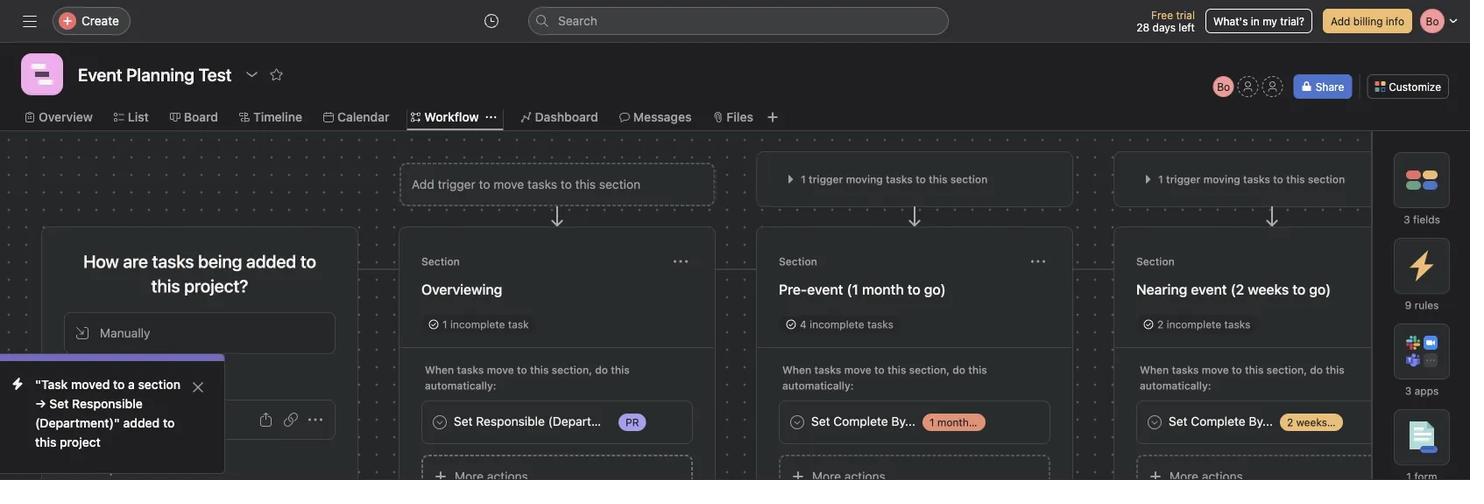 Task type: locate. For each thing, give the bounding box(es) containing it.
3 when from the left
[[1140, 364, 1169, 377]]

responsible up event
[[72, 397, 143, 412]]

3 section, from the left
[[1267, 364, 1307, 377]]

when for overviewing
[[425, 364, 454, 377]]

what's in my trial? button
[[1206, 9, 1312, 33]]

0 vertical spatial month
[[862, 282, 904, 298]]

2 when from the left
[[782, 364, 812, 377]]

section
[[421, 256, 460, 268], [779, 256, 817, 268], [1136, 256, 1175, 268]]

nearing
[[1136, 282, 1187, 298]]

0 horizontal spatial incomplete
[[450, 319, 505, 331]]

2 horizontal spatial automatically:
[[1140, 380, 1211, 393]]

event inside button
[[807, 282, 843, 298]]

1 set complete by... from the left
[[811, 415, 916, 429]]

0 horizontal spatial by...
[[891, 415, 916, 429]]

when tasks move to this section, do this automatically: for nearing event (2 weeks to go)
[[1140, 364, 1345, 393]]

go) inside button
[[924, 282, 946, 298]]

timeline link
[[239, 108, 302, 127]]

nearing event (2 weeks to go) button
[[1136, 274, 1408, 306]]

section,
[[552, 364, 592, 377], [909, 364, 950, 377], [1267, 364, 1307, 377]]

when
[[425, 364, 454, 377], [782, 364, 812, 377], [1140, 364, 1169, 377]]

section, up 2 weeks before event
[[1267, 364, 1307, 377]]

1 do from the left
[[595, 364, 608, 377]]

added right being
[[246, 251, 296, 272]]

move for pre-event (1 month to go)
[[844, 364, 872, 377]]

0 horizontal spatial go)
[[924, 282, 946, 298]]

moving
[[846, 173, 883, 186], [1203, 173, 1240, 186]]

2 1 trigger moving tasks to this section button from the left
[[1136, 167, 1408, 192]]

section
[[950, 173, 988, 186], [1308, 173, 1345, 186], [599, 177, 641, 192], [138, 378, 181, 393]]

1 horizontal spatial section
[[779, 256, 817, 268]]

add inside dropdown button
[[412, 177, 434, 192]]

1 horizontal spatial before
[[1330, 417, 1362, 429]]

go) right (1
[[924, 282, 946, 298]]

3 fields
[[1404, 214, 1440, 226]]

0 vertical spatial 2
[[1157, 319, 1164, 331]]

move inside dropdown button
[[494, 177, 524, 192]]

section inside "task moved to a section → set responsible (department)" added to this project
[[138, 378, 181, 393]]

1 horizontal spatial add
[[1331, 15, 1351, 27]]

month inside pre-event (1 month to go) button
[[862, 282, 904, 298]]

1 vertical spatial 3
[[1405, 386, 1412, 398]]

3 incomplete from the left
[[1167, 319, 1221, 331]]

2 for 2 weeks before event
[[1287, 417, 1293, 429]]

3 when tasks move to this section, do this automatically: from the left
[[1140, 364, 1345, 393]]

1 horizontal spatial moving
[[1203, 173, 1240, 186]]

add trigger to move tasks to this section
[[412, 177, 641, 192]]

this inside "task moved to a section → set responsible (department)" added to this project
[[35, 436, 56, 450]]

3 for 3 fields
[[1404, 214, 1410, 226]]

by... left 2 weeks before event
[[1249, 415, 1273, 429]]

by...
[[891, 415, 916, 429], [1249, 415, 1273, 429]]

close image
[[191, 381, 205, 395]]

28
[[1137, 21, 1150, 33]]

2 horizontal spatial trigger
[[1166, 173, 1201, 186]]

1 complete from the left
[[834, 415, 888, 429]]

event planning test
[[96, 413, 207, 428]]

rules
[[1415, 300, 1439, 312]]

set complete by...
[[811, 415, 916, 429], [1169, 415, 1273, 429]]

3 apps
[[1405, 386, 1439, 398]]

→
[[35, 397, 46, 412]]

0 horizontal spatial before
[[972, 417, 1004, 429]]

moving for (2
[[1203, 173, 1240, 186]]

go) for nearing event (2 weeks to go)
[[1309, 282, 1331, 298]]

2 horizontal spatial when
[[1140, 364, 1169, 377]]

set complete by... for (1
[[811, 415, 916, 429]]

3 do from the left
[[1310, 364, 1323, 377]]

3 section from the left
[[1136, 256, 1175, 268]]

2 by... from the left
[[1249, 415, 1273, 429]]

1 horizontal spatial by...
[[1249, 415, 1273, 429]]

2 incomplete from the left
[[810, 319, 864, 331]]

add left billing
[[1331, 15, 1351, 27]]

when down 4
[[782, 364, 812, 377]]

automatically: down 1 incomplete task
[[425, 380, 496, 393]]

added
[[246, 251, 296, 272], [123, 417, 160, 431]]

section up nearing
[[1136, 256, 1175, 268]]

1 vertical spatial added
[[123, 417, 160, 431]]

complete
[[834, 415, 888, 429], [1191, 415, 1246, 429]]

1 horizontal spatial responsible
[[476, 415, 545, 429]]

more section actions image
[[1031, 255, 1045, 269]]

before for nearing event (2 weeks to go)
[[1330, 417, 1362, 429]]

0 horizontal spatial section,
[[552, 364, 592, 377]]

trigger for nearing
[[1166, 173, 1201, 186]]

2 horizontal spatial section,
[[1267, 364, 1307, 377]]

1 month before event
[[930, 417, 1034, 429]]

1 before from the left
[[972, 417, 1004, 429]]

1 horizontal spatial 1 trigger moving tasks to this section button
[[1136, 167, 1408, 192]]

move for overviewing
[[487, 364, 514, 377]]

2 when tasks move to this section, do this automatically: from the left
[[782, 364, 987, 393]]

1 horizontal spatial 1 trigger moving tasks to this section
[[1158, 173, 1345, 186]]

2
[[1157, 319, 1164, 331], [1287, 417, 1293, 429]]

add down the workflow link
[[412, 177, 434, 192]]

1 vertical spatial add
[[412, 177, 434, 192]]

incomplete down nearing
[[1167, 319, 1221, 331]]

1 vertical spatial weeks
[[1296, 417, 1327, 429]]

added down a
[[123, 417, 160, 431]]

go) right (2
[[1309, 282, 1331, 298]]

how are tasks being added to this project?
[[83, 251, 316, 297]]

when down 1 incomplete task
[[425, 364, 454, 377]]

move down 4 incomplete tasks
[[844, 364, 872, 377]]

overview link
[[25, 108, 93, 127]]

0 horizontal spatial when tasks move to this section, do this automatically:
[[425, 364, 630, 393]]

automatically: for pre-event (1 month to go)
[[782, 380, 854, 393]]

responsible inside "task moved to a section → set responsible (department)" added to this project
[[72, 397, 143, 412]]

2 before from the left
[[1330, 417, 1362, 429]]

move down 1 incomplete task
[[487, 364, 514, 377]]

move down 2 incomplete tasks
[[1202, 364, 1229, 377]]

0 horizontal spatial responsible
[[72, 397, 143, 412]]

1 horizontal spatial do
[[953, 364, 966, 377]]

files
[[727, 110, 753, 124]]

1 horizontal spatial when
[[782, 364, 812, 377]]

3
[[1404, 214, 1410, 226], [1405, 386, 1412, 398]]

1 horizontal spatial trigger
[[809, 173, 843, 186]]

0 vertical spatial 3
[[1404, 214, 1410, 226]]

incomplete for pre-event (1 month to go)
[[810, 319, 864, 331]]

0 vertical spatial add
[[1331, 15, 1351, 27]]

2 1 trigger moving tasks to this section from the left
[[1158, 173, 1345, 186]]

2 section from the left
[[779, 256, 817, 268]]

add billing info
[[1331, 15, 1404, 27]]

section, up (department)
[[552, 364, 592, 377]]

how
[[83, 251, 119, 272]]

1 horizontal spatial set complete by...
[[1169, 415, 1273, 429]]

0 horizontal spatial 1 trigger moving tasks to this section button
[[779, 167, 1050, 192]]

automatically: for nearing event (2 weeks to go)
[[1140, 380, 1211, 393]]

trial
[[1176, 9, 1195, 21]]

1 horizontal spatial section,
[[909, 364, 950, 377]]

1 horizontal spatial weeks
[[1296, 417, 1327, 429]]

0 horizontal spatial add
[[412, 177, 434, 192]]

section, up 1 month before event
[[909, 364, 950, 377]]

3 left the apps
[[1405, 386, 1412, 398]]

1 vertical spatial month
[[937, 417, 969, 429]]

0 horizontal spatial when
[[425, 364, 454, 377]]

this inside dropdown button
[[575, 177, 596, 192]]

responsible left (department)
[[476, 415, 545, 429]]

weeks inside button
[[1248, 282, 1289, 298]]

planning
[[131, 413, 180, 428]]

2 horizontal spatial incomplete
[[1167, 319, 1221, 331]]

2 moving from the left
[[1203, 173, 1240, 186]]

pre-event (1 month to go)
[[779, 282, 946, 298]]

event
[[807, 282, 843, 298], [1191, 282, 1227, 298], [1007, 417, 1034, 429], [1365, 417, 1393, 429]]

3 left fields
[[1404, 214, 1410, 226]]

2 set complete by... from the left
[[1169, 415, 1273, 429]]

2 horizontal spatial when tasks move to this section, do this automatically:
[[1140, 364, 1345, 393]]

0 horizontal spatial 2
[[1157, 319, 1164, 331]]

1 section, from the left
[[552, 364, 592, 377]]

free trial 28 days left
[[1137, 9, 1195, 33]]

section up overviewing on the left
[[421, 256, 460, 268]]

tasks inside 'how are tasks being added to this project?'
[[152, 251, 194, 272]]

2 horizontal spatial do
[[1310, 364, 1323, 377]]

1 horizontal spatial incomplete
[[810, 319, 864, 331]]

1 trigger moving tasks to this section
[[801, 173, 988, 186], [1158, 173, 1345, 186]]

automatically: down 4
[[782, 380, 854, 393]]

1 section from the left
[[421, 256, 460, 268]]

0 vertical spatial added
[[246, 251, 296, 272]]

event
[[96, 413, 128, 428]]

being
[[198, 251, 242, 272]]

do up (department)
[[595, 364, 608, 377]]

when tasks move to this section, do this automatically: up set responsible (department) pr
[[425, 364, 630, 393]]

section, for overviewing
[[552, 364, 592, 377]]

2 for 2 incomplete tasks
[[1157, 319, 1164, 331]]

(department)"
[[35, 417, 120, 431]]

0 horizontal spatial moving
[[846, 173, 883, 186]]

to inside button
[[907, 282, 921, 298]]

search list box
[[528, 7, 949, 35]]

(2
[[1231, 282, 1244, 298]]

share button
[[1294, 74, 1352, 99]]

2 do from the left
[[953, 364, 966, 377]]

incomplete right 4
[[810, 319, 864, 331]]

moving for (1
[[846, 173, 883, 186]]

set
[[49, 397, 69, 412], [454, 415, 473, 429], [811, 415, 830, 429], [1169, 415, 1188, 429]]

1 vertical spatial 2
[[1287, 417, 1293, 429]]

go) for pre-event (1 month to go)
[[924, 282, 946, 298]]

0 vertical spatial weeks
[[1248, 282, 1289, 298]]

go)
[[924, 282, 946, 298], [1309, 282, 1331, 298]]

2 go) from the left
[[1309, 282, 1331, 298]]

1 by... from the left
[[891, 415, 916, 429]]

section, for nearing event (2 weeks to go)
[[1267, 364, 1307, 377]]

3 automatically: from the left
[[1140, 380, 1211, 393]]

automatically: down 2 incomplete tasks
[[1140, 380, 1211, 393]]

1 horizontal spatial go)
[[1309, 282, 1331, 298]]

0 horizontal spatial weeks
[[1248, 282, 1289, 298]]

0 horizontal spatial month
[[862, 282, 904, 298]]

when down 2 incomplete tasks
[[1140, 364, 1169, 377]]

weeks
[[1248, 282, 1289, 298], [1296, 417, 1327, 429]]

bo
[[1217, 81, 1230, 93]]

0 horizontal spatial 1 trigger moving tasks to this section
[[801, 173, 988, 186]]

1 incomplete from the left
[[450, 319, 505, 331]]

tasks inside dropdown button
[[527, 177, 557, 192]]

do for pre-event (1 month to go)
[[953, 364, 966, 377]]

tasks
[[886, 173, 913, 186], [1243, 173, 1270, 186], [527, 177, 557, 192], [152, 251, 194, 272], [867, 319, 894, 331], [1224, 319, 1251, 331], [457, 364, 484, 377], [814, 364, 841, 377], [1172, 364, 1199, 377]]

to inside 'how are tasks being added to this project?'
[[300, 251, 316, 272]]

1 trigger moving tasks to this section button
[[779, 167, 1050, 192], [1136, 167, 1408, 192]]

share
[[1316, 81, 1344, 93]]

0 horizontal spatial set complete by...
[[811, 415, 916, 429]]

0 vertical spatial responsible
[[72, 397, 143, 412]]

1 horizontal spatial when tasks move to this section, do this automatically:
[[782, 364, 987, 393]]

0 horizontal spatial automatically:
[[425, 380, 496, 393]]

0 horizontal spatial section
[[421, 256, 460, 268]]

list
[[128, 110, 149, 124]]

add
[[1331, 15, 1351, 27], [412, 177, 434, 192]]

incomplete
[[450, 319, 505, 331], [810, 319, 864, 331], [1167, 319, 1221, 331]]

1 moving from the left
[[846, 173, 883, 186]]

forms
[[64, 378, 96, 391]]

section up pre-
[[779, 256, 817, 268]]

what's in my trial?
[[1213, 15, 1305, 27]]

1 when tasks move to this section, do this automatically: from the left
[[425, 364, 630, 393]]

0 horizontal spatial do
[[595, 364, 608, 377]]

1 horizontal spatial added
[[246, 251, 296, 272]]

0 horizontal spatial added
[[123, 417, 160, 431]]

1 1 trigger moving tasks to this section button from the left
[[779, 167, 1050, 192]]

incomplete down overviewing on the left
[[450, 319, 505, 331]]

2 automatically: from the left
[[782, 380, 854, 393]]

show options image
[[308, 414, 322, 428]]

1 horizontal spatial complete
[[1191, 415, 1246, 429]]

pre-event (1 month to go) button
[[779, 274, 1050, 306]]

a
[[128, 378, 135, 393]]

0 horizontal spatial complete
[[834, 415, 888, 429]]

1 when from the left
[[425, 364, 454, 377]]

1 1 trigger moving tasks to this section from the left
[[801, 173, 988, 186]]

customize
[[1389, 81, 1441, 93]]

this project?
[[151, 276, 248, 297]]

when tasks move to this section, do this automatically: for overviewing
[[425, 364, 630, 393]]

add billing info button
[[1323, 9, 1412, 33]]

None text field
[[74, 59, 236, 90]]

timeline
[[253, 110, 302, 124]]

move down tab actions image
[[494, 177, 524, 192]]

1 incomplete task
[[442, 319, 529, 331]]

(1
[[847, 282, 859, 298]]

nearing event (2 weeks to go)
[[1136, 282, 1331, 298]]

do up 1 month before event
[[953, 364, 966, 377]]

do
[[595, 364, 608, 377], [953, 364, 966, 377], [1310, 364, 1323, 377]]

2 complete from the left
[[1191, 415, 1246, 429]]

by... left 1 month before event
[[891, 415, 916, 429]]

when tasks move to this section, do this automatically: down 2 incomplete tasks
[[1140, 364, 1345, 393]]

add inside button
[[1331, 15, 1351, 27]]

do up 2 weeks before event
[[1310, 364, 1323, 377]]

2 section, from the left
[[909, 364, 950, 377]]

event planning test button
[[64, 400, 336, 441]]

go) inside button
[[1309, 282, 1331, 298]]

overviewing
[[421, 282, 502, 298]]

2 horizontal spatial section
[[1136, 256, 1175, 268]]

add trigger to move tasks to this section button
[[400, 163, 715, 207]]

1 go) from the left
[[924, 282, 946, 298]]

1 horizontal spatial automatically:
[[782, 380, 854, 393]]

timeline image
[[32, 64, 53, 85]]

1 automatically: from the left
[[425, 380, 496, 393]]

1 horizontal spatial 2
[[1287, 417, 1293, 429]]

to inside button
[[1293, 282, 1306, 298]]

by... for month
[[891, 415, 916, 429]]

when tasks move to this section, do this automatically: down 4 incomplete tasks
[[782, 364, 987, 393]]

trigger
[[809, 173, 843, 186], [1166, 173, 1201, 186], [438, 177, 476, 192]]



Task type: describe. For each thing, give the bounding box(es) containing it.
complete for (2
[[1191, 415, 1246, 429]]

section for pre-event (1 month to go)
[[779, 256, 817, 268]]

templates
[[90, 464, 141, 477]]

copy form link image
[[284, 414, 298, 428]]

added inside 'how are tasks being added to this project?'
[[246, 251, 296, 272]]

files link
[[713, 108, 753, 127]]

task templates
[[64, 464, 141, 477]]

free
[[1151, 9, 1173, 21]]

task
[[508, 319, 529, 331]]

search
[[558, 14, 597, 28]]

fields
[[1413, 214, 1440, 226]]

4 incomplete tasks
[[800, 319, 894, 331]]

history image
[[485, 14, 499, 28]]

customize button
[[1367, 74, 1449, 99]]

list link
[[114, 108, 149, 127]]

1 trigger moving tasks to this section button for weeks
[[1136, 167, 1408, 192]]

9 rules
[[1405, 300, 1439, 312]]

section, for pre-event (1 month to go)
[[909, 364, 950, 377]]

incomplete for overviewing
[[450, 319, 505, 331]]

complete for (1
[[834, 415, 888, 429]]

1 trigger moving tasks to this section button for month
[[779, 167, 1050, 192]]

calendar
[[337, 110, 389, 124]]

are
[[123, 251, 148, 272]]

add tab image
[[766, 110, 780, 124]]

days
[[1153, 21, 1176, 33]]

overviewing button
[[421, 274, 693, 306]]

search button
[[528, 7, 949, 35]]

do for overviewing
[[595, 364, 608, 377]]

"task moved to a section → set responsible (department)" added to this project
[[35, 378, 181, 450]]

my
[[1263, 15, 1277, 27]]

moved
[[71, 378, 110, 393]]

when for pre-event (1 month to go)
[[782, 364, 812, 377]]

create
[[81, 14, 119, 28]]

add for add billing info
[[1331, 15, 1351, 27]]

4
[[800, 319, 807, 331]]

calendar link
[[323, 108, 389, 127]]

dashboard link
[[521, 108, 598, 127]]

by... for weeks
[[1249, 415, 1273, 429]]

1 trigger moving tasks to this section for weeks
[[1158, 173, 1345, 186]]

set inside "task moved to a section → set responsible (department)" added to this project
[[49, 397, 69, 412]]

add to starred image
[[269, 67, 284, 81]]

when for nearing event (2 weeks to go)
[[1140, 364, 1169, 377]]

pre-
[[779, 282, 807, 298]]

show options image
[[245, 67, 259, 81]]

2 weeks before event
[[1287, 417, 1393, 429]]

incomplete for nearing event (2 weeks to go)
[[1167, 319, 1221, 331]]

section for overviewing
[[421, 256, 460, 268]]

1 trigger moving tasks to this section for month
[[801, 173, 988, 186]]

bo button
[[1213, 76, 1234, 97]]

pr
[[626, 417, 639, 429]]

workflow link
[[410, 108, 479, 127]]

dashboard
[[535, 110, 598, 124]]

project
[[60, 436, 101, 450]]

do for nearing event (2 weeks to go)
[[1310, 364, 1323, 377]]

task
[[64, 464, 87, 477]]

event inside button
[[1191, 282, 1227, 298]]

add for add trigger to move tasks to this section
[[412, 177, 434, 192]]

in
[[1251, 15, 1260, 27]]

more section actions image
[[674, 255, 688, 269]]

create button
[[53, 7, 131, 35]]

test
[[183, 413, 207, 428]]

left
[[1179, 21, 1195, 33]]

9
[[1405, 300, 1412, 312]]

1 vertical spatial responsible
[[476, 415, 545, 429]]

messages
[[633, 110, 692, 124]]

board
[[184, 110, 218, 124]]

messages link
[[619, 108, 692, 127]]

apps
[[1415, 386, 1439, 398]]

overview
[[39, 110, 93, 124]]

expand sidebar image
[[23, 14, 37, 28]]

1 horizontal spatial month
[[937, 417, 969, 429]]

billing
[[1353, 15, 1383, 27]]

what's
[[1213, 15, 1248, 27]]

set complete by... for (2
[[1169, 415, 1273, 429]]

before for pre-event (1 month to go)
[[972, 417, 1004, 429]]

set responsible (department) pr
[[454, 415, 639, 429]]

info
[[1386, 15, 1404, 27]]

workflow
[[424, 110, 479, 124]]

(department)
[[548, 415, 625, 429]]

move for nearing event (2 weeks to go)
[[1202, 364, 1229, 377]]

added inside "task moved to a section → set responsible (department)" added to this project
[[123, 417, 160, 431]]

2 incomplete tasks
[[1157, 319, 1251, 331]]

board link
[[170, 108, 218, 127]]

trigger for pre-
[[809, 173, 843, 186]]

trial?
[[1280, 15, 1305, 27]]

"task
[[35, 378, 68, 393]]

3 for 3 apps
[[1405, 386, 1412, 398]]

automatically: for overviewing
[[425, 380, 496, 393]]

manually
[[100, 326, 150, 341]]

section inside dropdown button
[[599, 177, 641, 192]]

0 horizontal spatial trigger
[[438, 177, 476, 192]]

when tasks move to this section, do this automatically: for pre-event (1 month to go)
[[782, 364, 987, 393]]

tab actions image
[[486, 112, 496, 123]]

share form image
[[259, 414, 273, 428]]



Task type: vqa. For each thing, say whether or not it's contained in the screenshot.
'this' in add trigger to move tasks to this section dropdown button
yes



